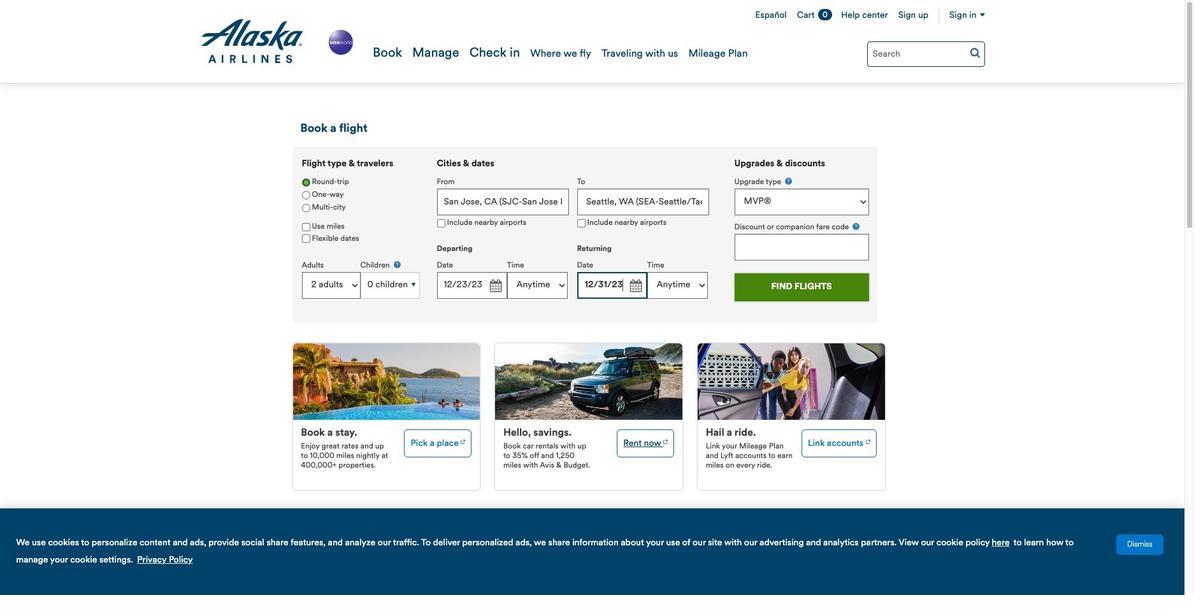 Task type: describe. For each thing, give the bounding box(es) containing it.
photo of an suv driving towards a mountain image
[[495, 344, 682, 420]]

0 horizontal spatial group
[[293, 147, 428, 316]]

2 horizontal spatial group
[[734, 177, 869, 260]]

1   radio from the top
[[302, 191, 310, 199]]

2   radio from the top
[[302, 204, 310, 212]]

some kids opening a door image
[[698, 344, 885, 420]]

oneworld logo image
[[326, 28, 356, 57]]

1 horizontal spatial group
[[437, 159, 717, 311]]

cookieconsent dialog
[[0, 508, 1185, 595]]

alaska airlines logo image
[[200, 19, 304, 64]]

none checkbox inside group
[[302, 235, 310, 243]]



Task type: locate. For each thing, give the bounding box(es) containing it.
  radio
[[302, 191, 310, 199], [302, 204, 310, 212]]

  checkbox
[[302, 223, 310, 231]]

  radio
[[302, 178, 310, 186]]

open datepicker image
[[486, 277, 504, 295]]

search button image
[[970, 47, 980, 58]]

option group inside group
[[302, 177, 420, 215]]

photo of a hotel with a swimming pool and palm trees image
[[293, 344, 480, 420]]

group
[[293, 147, 428, 316], [437, 159, 717, 311], [734, 177, 869, 260]]

header nav bar navigation
[[0, 0, 1185, 83]]

1 vertical spatial   radio
[[302, 204, 310, 212]]

rent now image
[[663, 435, 668, 446]]

option group
[[302, 177, 420, 215]]

None text field
[[437, 189, 569, 215], [437, 272, 507, 299], [437, 189, 569, 215], [437, 272, 507, 299]]

None text field
[[577, 189, 709, 215], [734, 234, 869, 260], [577, 272, 647, 299], [577, 189, 709, 215], [734, 234, 869, 260], [577, 272, 647, 299]]

open datepicker image
[[626, 277, 644, 295]]

book a stay image
[[461, 435, 465, 446]]

None submit
[[734, 273, 869, 301]]

None checkbox
[[437, 219, 445, 227], [577, 219, 585, 227], [437, 219, 445, 227], [577, 219, 585, 227]]

Search text field
[[867, 41, 985, 67]]

None checkbox
[[302, 235, 310, 243]]

book rides image
[[866, 435, 870, 446]]

0 vertical spatial   radio
[[302, 191, 310, 199]]



Task type: vqa. For each thing, say whether or not it's contained in the screenshot.
2nd "Open Datepicker" "ICON" from right
yes



